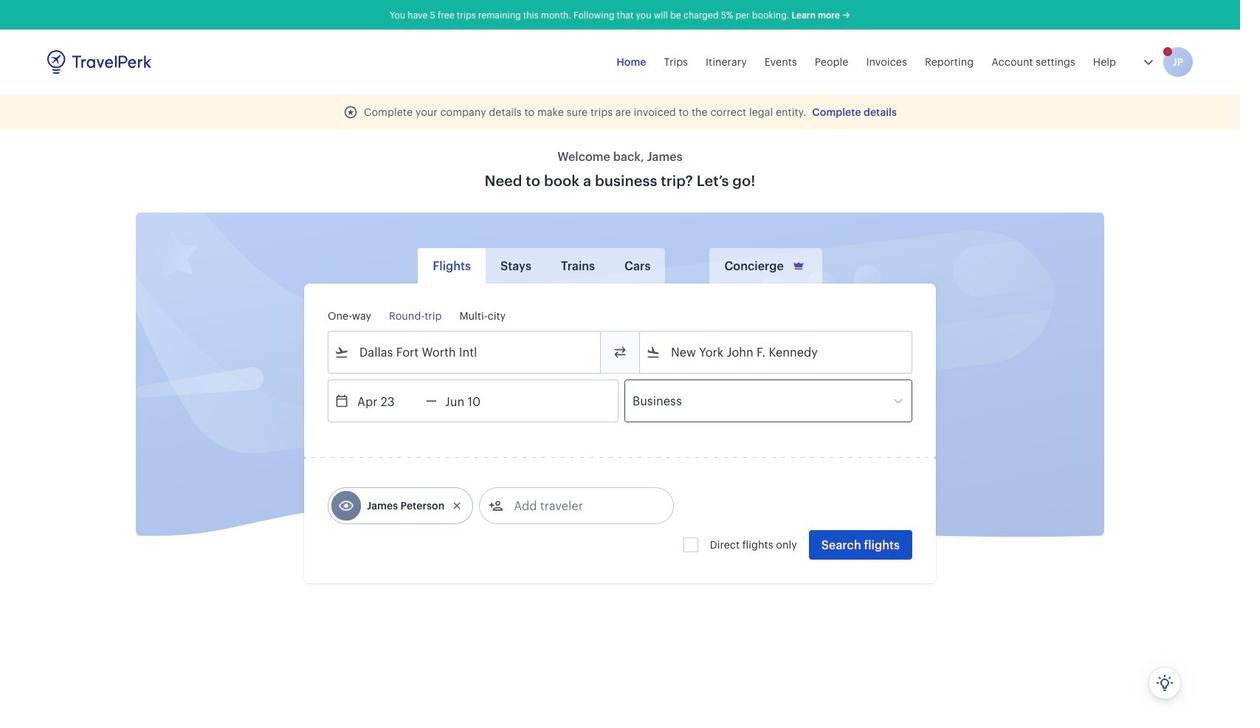 Task type: vqa. For each thing, say whether or not it's contained in the screenshot.
'Add traveler' 'Search Box'
yes



Task type: locate. For each thing, give the bounding box(es) containing it.
To search field
[[661, 340, 893, 364]]

From search field
[[349, 340, 581, 364]]



Task type: describe. For each thing, give the bounding box(es) containing it.
Depart text field
[[349, 380, 426, 422]]

Return text field
[[437, 380, 514, 422]]

Add traveler search field
[[504, 494, 657, 518]]



